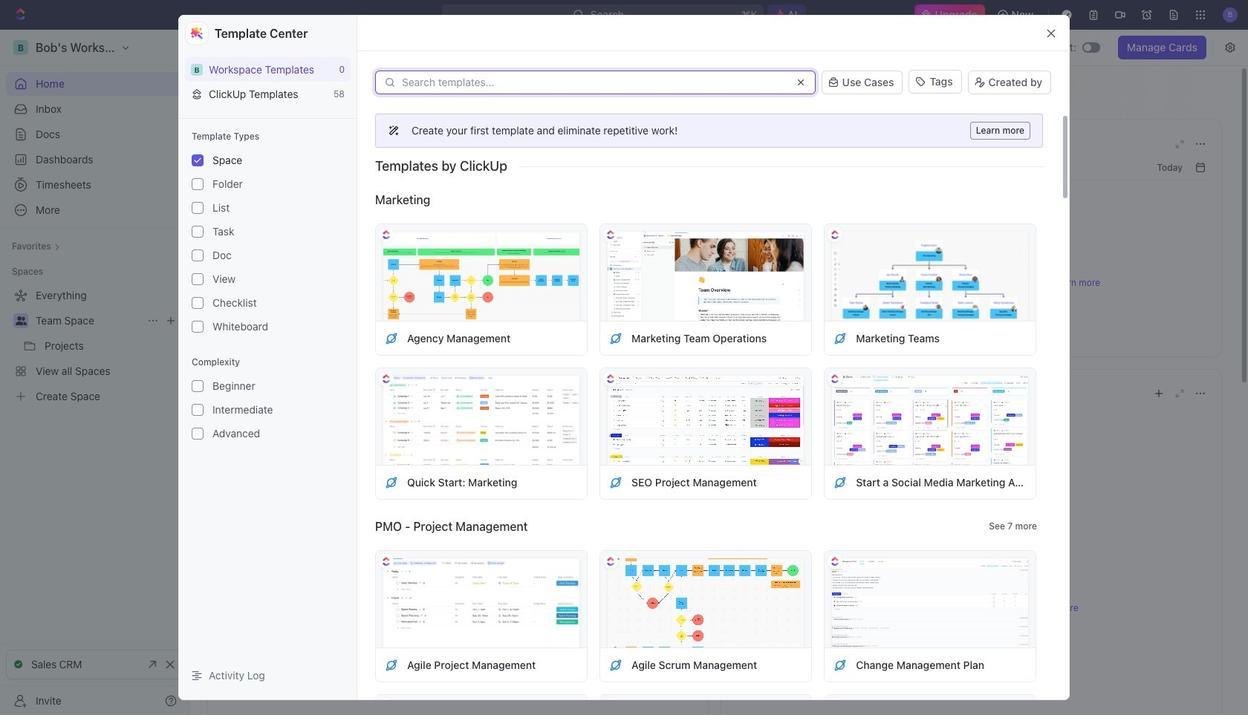 Task type: describe. For each thing, give the bounding box(es) containing it.
user group image inside sidebar navigation
[[15, 317, 26, 326]]

0 vertical spatial user group image
[[226, 163, 238, 172]]



Task type: vqa. For each thing, say whether or not it's contained in the screenshot.
SEARCH TEMPLATES... text field
yes



Task type: locate. For each thing, give the bounding box(es) containing it.
user group image
[[226, 163, 238, 172], [15, 317, 26, 326]]

bob's workspace, , element
[[191, 64, 203, 75]]

0 horizontal spatial user group image
[[15, 317, 26, 326]]

space template element
[[385, 332, 398, 345], [610, 332, 623, 345], [834, 332, 847, 345], [385, 476, 398, 489], [610, 476, 623, 489], [834, 476, 847, 489], [385, 659, 398, 672], [610, 659, 623, 672], [834, 659, 847, 672]]

None checkbox
[[192, 155, 204, 167], [192, 178, 204, 190], [192, 226, 204, 238], [192, 428, 204, 440], [192, 155, 204, 167], [192, 178, 204, 190], [192, 226, 204, 238], [192, 428, 204, 440]]

space template image
[[385, 332, 398, 345], [834, 332, 847, 345], [610, 476, 623, 489], [834, 476, 847, 489], [610, 659, 623, 672]]

1 vertical spatial user group image
[[15, 317, 26, 326]]

None checkbox
[[192, 202, 204, 214], [192, 250, 204, 262], [192, 274, 204, 285], [192, 297, 204, 309], [192, 321, 204, 333], [192, 381, 204, 392], [192, 404, 204, 416], [192, 202, 204, 214], [192, 250, 204, 262], [192, 274, 204, 285], [192, 297, 204, 309], [192, 321, 204, 333], [192, 381, 204, 392], [192, 404, 204, 416]]

Search templates... text field
[[402, 77, 786, 88]]

sidebar navigation
[[0, 30, 190, 716]]

1 horizontal spatial user group image
[[226, 163, 238, 172]]

space template image
[[610, 332, 623, 345], [385, 476, 398, 489], [385, 659, 398, 672], [834, 659, 847, 672]]



